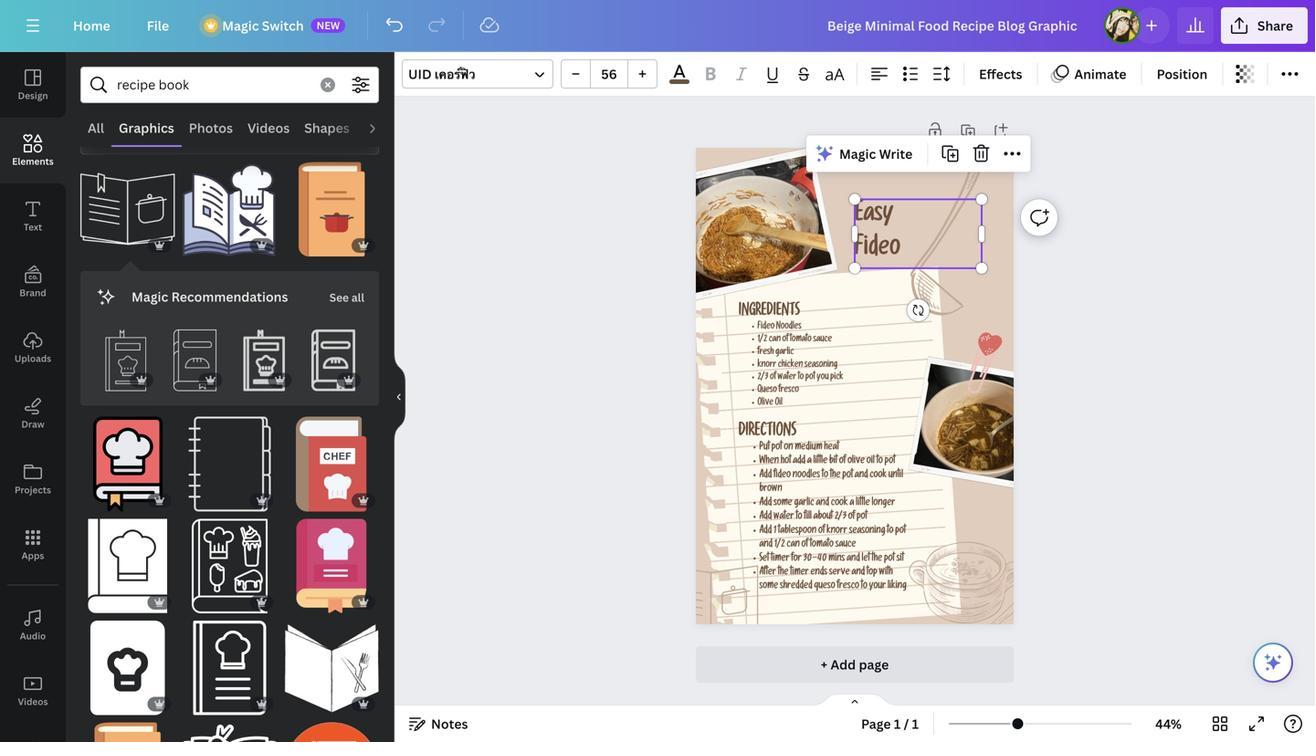 Task type: vqa. For each thing, say whether or not it's contained in the screenshot.
Get in the Get your new custom art, photo, or promotional poster delivered straight to your door via Canva's printing services with free standard shipping.
no



Task type: locate. For each thing, give the bounding box(es) containing it.
1 vertical spatial seasoning
[[849, 526, 885, 537]]

1 horizontal spatial sauce
[[835, 540, 856, 551]]

1 right /
[[912, 716, 919, 733]]

pot up until
[[885, 457, 895, 467]]

recipe book icon image
[[284, 519, 379, 614]]

tablespoon
[[778, 526, 817, 537]]

1 horizontal spatial magic
[[222, 17, 259, 34]]

1 vertical spatial audio button
[[0, 593, 66, 659]]

elements
[[12, 155, 54, 168]]

tomato down noodles
[[790, 335, 812, 345]]

easy fideo
[[855, 204, 901, 263]]

1 vertical spatial recipe book icon image
[[284, 723, 379, 743]]

sauce up mins
[[835, 540, 856, 551]]

oil
[[775, 399, 783, 409]]

0 vertical spatial water
[[778, 374, 796, 383]]

videos
[[248, 119, 290, 137], [18, 696, 48, 708]]

medium
[[795, 443, 822, 453]]

some
[[774, 499, 793, 509], [759, 582, 778, 592]]

0 vertical spatial magic
[[222, 17, 259, 34]]

2/3 inside 'fideo noodles 1/2 can of tomato sauce fresh garlic knorr chicken seasoning 2/3 of water to pot you pick queso fresco olive oil'
[[758, 374, 769, 383]]

water inside put pot on medium heat when hot add a little bit of olive oil to pot add fideo noodles to the pot and cook until brown add some garlic and cook a little longer add water to fill about 2/3 of pot add 1 tablespoon of knorr seasoning to pot and 1/2 can of tomato sauce set timer for 30-40 mins and let the pot sit after the timer ends serve and top with some shredded queso fresco to your liking
[[774, 513, 794, 523]]

file button
[[132, 7, 184, 44]]

magic recommendations
[[132, 288, 288, 306]]

the right let
[[872, 554, 882, 565]]

apps
[[22, 550, 44, 562]]

top
[[867, 568, 877, 579]]

pick
[[830, 374, 843, 383]]

1 vertical spatial 2/3
[[835, 513, 847, 523]]

1 vertical spatial a
[[850, 499, 854, 509]]

0 horizontal spatial cook
[[831, 499, 848, 509]]

1 vertical spatial the
[[872, 554, 882, 565]]

0 vertical spatial sauce
[[813, 335, 832, 345]]

1 vertical spatial fideo
[[758, 323, 775, 332]]

fideo noodles 1/2 can of tomato sauce fresh garlic knorr chicken seasoning 2/3 of water to pot you pick queso fresco olive oil
[[758, 323, 843, 409]]

all button
[[80, 111, 111, 145]]

videos button
[[240, 111, 297, 145], [0, 659, 66, 724]]

1 vertical spatial little
[[856, 499, 870, 509]]

timer down for
[[790, 568, 809, 579]]

fideo
[[774, 471, 791, 481]]

to left your
[[861, 582, 868, 592]]

draw
[[21, 418, 44, 431]]

timer
[[771, 554, 790, 565], [790, 568, 809, 579]]

ends
[[811, 568, 827, 579]]

1 vertical spatial videos button
[[0, 659, 66, 724]]

2/3 right about
[[835, 513, 847, 523]]

magic for magic recommendations
[[132, 288, 168, 306]]

food recipe book image
[[284, 417, 379, 512]]

of up queso
[[770, 374, 776, 383]]

projects button
[[0, 447, 66, 512]]

0 vertical spatial 2/3
[[758, 374, 769, 383]]

when
[[759, 457, 779, 467]]

1 horizontal spatial seasoning
[[849, 526, 885, 537]]

to right noodles
[[822, 471, 828, 481]]

audio button right shapes
[[357, 111, 408, 145]]

garlic up chicken
[[776, 348, 794, 358]]

recommendations
[[171, 288, 288, 306]]

cook down "oil"
[[870, 471, 887, 481]]

1 horizontal spatial knorr
[[827, 526, 847, 537]]

uploads
[[14, 353, 51, 365]]

garlic up fill
[[794, 499, 814, 509]]

laddle icon image
[[874, 145, 1049, 329]]

knorr down fresh
[[758, 361, 777, 370]]

a left longer
[[850, 499, 854, 509]]

and left top
[[852, 568, 865, 579]]

magic left switch at the left top of the page
[[222, 17, 259, 34]]

of up 30-
[[802, 540, 808, 551]]

water up tablespoon
[[774, 513, 794, 523]]

30-
[[803, 554, 818, 565]]

0 horizontal spatial 1
[[774, 526, 776, 537]]

2 vertical spatial the
[[778, 568, 789, 579]]

#725039 image
[[670, 80, 689, 84], [670, 80, 689, 84]]

0 horizontal spatial little
[[814, 457, 828, 467]]

cook up about
[[831, 499, 848, 509]]

1 horizontal spatial timer
[[790, 568, 809, 579]]

of down about
[[818, 526, 825, 537]]

sauce
[[813, 335, 832, 345], [835, 540, 856, 551]]

0 horizontal spatial audio
[[20, 630, 46, 643]]

pot left "you"
[[806, 374, 815, 383]]

tomato up 40
[[810, 540, 834, 551]]

0 vertical spatial a
[[807, 457, 812, 467]]

2/3 up queso
[[758, 374, 769, 383]]

videos inside side panel tab list
[[18, 696, 48, 708]]

position
[[1157, 65, 1208, 83]]

ingredients
[[739, 305, 800, 321]]

magic left write
[[839, 145, 876, 162]]

magic write button
[[810, 139, 920, 168]]

Search elements search field
[[117, 68, 310, 102]]

a right add
[[807, 457, 812, 467]]

garlic inside put pot on medium heat when hot add a little bit of olive oil to pot add fideo noodles to the pot and cook until brown add some garlic and cook a little longer add water to fill about 2/3 of pot add 1 tablespoon of knorr seasoning to pot and 1/2 can of tomato sauce set timer for 30-40 mins and let the pot sit after the timer ends serve and top with some shredded queso fresco to your liking
[[794, 499, 814, 509]]

1 vertical spatial tomato
[[810, 540, 834, 551]]

1 left tablespoon
[[774, 526, 776, 537]]

uploads button
[[0, 315, 66, 381]]

1 vertical spatial garlic
[[794, 499, 814, 509]]

to down longer
[[887, 526, 894, 537]]

brown
[[759, 485, 782, 495]]

recipe book icon image
[[80, 417, 175, 512], [284, 723, 379, 743]]

some down after at bottom
[[759, 582, 778, 592]]

0 horizontal spatial recipe book icon image
[[80, 417, 175, 512]]

0 horizontal spatial can
[[769, 335, 781, 345]]

2/3
[[758, 374, 769, 383], [835, 513, 847, 523]]

0 horizontal spatial seasoning
[[805, 361, 838, 370]]

0 vertical spatial audio button
[[357, 111, 408, 145]]

fresco inside 'fideo noodles 1/2 can of tomato sauce fresh garlic knorr chicken seasoning 2/3 of water to pot you pick queso fresco olive oil'
[[779, 386, 799, 396]]

0 horizontal spatial 2/3
[[758, 374, 769, 383]]

and down olive on the bottom right of the page
[[855, 471, 868, 481]]

text
[[24, 221, 42, 233]]

little left longer
[[856, 499, 870, 509]]

directions
[[739, 425, 797, 442]]

0 horizontal spatial knorr
[[758, 361, 777, 370]]

1/2 down tablespoon
[[774, 540, 785, 551]]

fresco up oil
[[779, 386, 799, 396]]

0 vertical spatial garlic
[[776, 348, 794, 358]]

1 horizontal spatial 1/2
[[774, 540, 785, 551]]

fideo inside 'fideo noodles 1/2 can of tomato sauce fresh garlic knorr chicken seasoning 2/3 of water to pot you pick queso fresco olive oil'
[[758, 323, 775, 332]]

0 vertical spatial the
[[830, 471, 841, 481]]

file
[[147, 17, 169, 34]]

1 inside put pot on medium heat when hot add a little bit of olive oil to pot add fideo noodles to the pot and cook until brown add some garlic and cook a little longer add water to fill about 2/3 of pot add 1 tablespoon of knorr seasoning to pot and 1/2 can of tomato sauce set timer for 30-40 mins and let the pot sit after the timer ends serve and top with some shredded queso fresco to your liking
[[774, 526, 776, 537]]

0 horizontal spatial fresco
[[779, 386, 799, 396]]

recipes book ii icon image
[[80, 723, 175, 743]]

audio down apps
[[20, 630, 46, 643]]

add inside button
[[831, 656, 856, 674]]

1/2
[[758, 335, 767, 345], [774, 540, 785, 551]]

you
[[817, 374, 829, 383]]

tomato inside 'fideo noodles 1/2 can of tomato sauce fresh garlic knorr chicken seasoning 2/3 of water to pot you pick queso fresco olive oil'
[[790, 335, 812, 345]]

1 horizontal spatial videos button
[[240, 111, 297, 145]]

to
[[798, 374, 804, 383], [877, 457, 883, 467], [822, 471, 828, 481], [796, 513, 802, 523], [887, 526, 894, 537], [861, 582, 868, 592]]

knorr
[[758, 361, 777, 370], [827, 526, 847, 537]]

1 horizontal spatial cook
[[870, 471, 887, 481]]

1 horizontal spatial videos
[[248, 119, 290, 137]]

effects
[[979, 65, 1023, 83]]

0 vertical spatial timer
[[771, 554, 790, 565]]

fideo down easy
[[855, 238, 901, 263]]

effects button
[[972, 59, 1030, 89]]

1 vertical spatial audio
[[20, 630, 46, 643]]

queso
[[814, 582, 835, 592]]

0 horizontal spatial 1/2
[[758, 335, 767, 345]]

fideo down 'ingredients' at the right of the page
[[758, 323, 775, 332]]

magic for magic write
[[839, 145, 876, 162]]

sauce up "you"
[[813, 335, 832, 345]]

mins
[[829, 554, 845, 565]]

0 horizontal spatial videos
[[18, 696, 48, 708]]

1 horizontal spatial fresco
[[837, 582, 859, 592]]

0 vertical spatial fresco
[[779, 386, 799, 396]]

pot right about
[[857, 513, 867, 523]]

2/3 inside put pot on medium heat when hot add a little bit of olive oil to pot add fideo noodles to the pot and cook until brown add some garlic and cook a little longer add water to fill about 2/3 of pot add 1 tablespoon of knorr seasoning to pot and 1/2 can of tomato sauce set timer for 30-40 mins and let the pot sit after the timer ends serve and top with some shredded queso fresco to your liking
[[835, 513, 847, 523]]

to left fill
[[796, 513, 802, 523]]

0 horizontal spatial magic
[[132, 288, 168, 306]]

seasoning up let
[[849, 526, 885, 537]]

fideo
[[855, 238, 901, 263], [758, 323, 775, 332]]

0 horizontal spatial sauce
[[813, 335, 832, 345]]

1 horizontal spatial fideo
[[855, 238, 901, 263]]

0 vertical spatial fideo
[[855, 238, 901, 263]]

to down chicken
[[798, 374, 804, 383]]

audio right shapes
[[364, 119, 401, 137]]

fresco
[[779, 386, 799, 396], [837, 582, 859, 592]]

tomato
[[790, 335, 812, 345], [810, 540, 834, 551]]

and up about
[[816, 499, 829, 509]]

to inside 'fideo noodles 1/2 can of tomato sauce fresh garlic knorr chicken seasoning 2/3 of water to pot you pick queso fresco olive oil'
[[798, 374, 804, 383]]

0 horizontal spatial fideo
[[758, 323, 775, 332]]

audio button down apps
[[0, 593, 66, 659]]

1 horizontal spatial 2/3
[[835, 513, 847, 523]]

1 horizontal spatial 1
[[894, 716, 901, 733]]

magic write
[[839, 145, 913, 162]]

1
[[774, 526, 776, 537], [894, 716, 901, 733], [912, 716, 919, 733]]

cooking book with recipes image
[[182, 162, 277, 257]]

1 vertical spatial knorr
[[827, 526, 847, 537]]

some down brown on the right of the page
[[774, 499, 793, 509]]

the right after at bottom
[[778, 568, 789, 579]]

sauce inside 'fideo noodles 1/2 can of tomato sauce fresh garlic knorr chicken seasoning 2/3 of water to pot you pick queso fresco olive oil'
[[813, 335, 832, 345]]

fresco down serve
[[837, 582, 859, 592]]

oil
[[867, 457, 875, 467]]

queso
[[758, 386, 777, 396]]

magic inside "main" menu bar
[[222, 17, 259, 34]]

design button
[[0, 52, 66, 118]]

graphics button
[[111, 111, 182, 145]]

shapes
[[304, 119, 350, 137]]

magic for magic switch
[[222, 17, 259, 34]]

pot left on
[[772, 443, 782, 453]]

0 vertical spatial 1/2
[[758, 335, 767, 345]]

0 vertical spatial knorr
[[758, 361, 777, 370]]

+ add page button
[[696, 647, 1014, 683]]

can up fresh
[[769, 335, 781, 345]]

pot left sit at the bottom of the page
[[884, 554, 895, 565]]

seasoning inside 'fideo noodles 1/2 can of tomato sauce fresh garlic knorr chicken seasoning 2/3 of water to pot you pick queso fresco olive oil'
[[805, 361, 838, 370]]

44%
[[1156, 716, 1182, 733]]

audio inside side panel tab list
[[20, 630, 46, 643]]

1 horizontal spatial recipe book icon image
[[284, 723, 379, 743]]

water down chicken
[[778, 374, 796, 383]]

shredded
[[780, 582, 812, 592]]

2 vertical spatial magic
[[132, 288, 168, 306]]

magic inside button
[[839, 145, 876, 162]]

fresco inside put pot on medium heat when hot add a little bit of olive oil to pot add fideo noodles to the pot and cook until brown add some garlic and cook a little longer add water to fill about 2/3 of pot add 1 tablespoon of knorr seasoning to pot and 1/2 can of tomato sauce set timer for 30-40 mins and let the pot sit after the timer ends serve and top with some shredded queso fresco to your liking
[[837, 582, 859, 592]]

see all
[[329, 290, 364, 305]]

the down bit
[[830, 471, 841, 481]]

0 vertical spatial tomato
[[790, 335, 812, 345]]

put pot on medium heat when hot add a little bit of olive oil to pot add fideo noodles to the pot and cook until brown add some garlic and cook a little longer add water to fill about 2/3 of pot add 1 tablespoon of knorr seasoning to pot and 1/2 can of tomato sauce set timer for 30-40 mins and let the pot sit after the timer ends serve and top with some shredded queso fresco to your liking
[[759, 443, 907, 592]]

of
[[782, 335, 789, 345], [770, 374, 776, 383], [839, 457, 846, 467], [848, 513, 855, 523], [818, 526, 825, 537], [802, 540, 808, 551]]

magic
[[222, 17, 259, 34], [839, 145, 876, 162], [132, 288, 168, 306]]

sauce inside put pot on medium heat when hot add a little bit of olive oil to pot add fideo noodles to the pot and cook until brown add some garlic and cook a little longer add water to fill about 2/3 of pot add 1 tablespoon of knorr seasoning to pot and 1/2 can of tomato sauce set timer for 30-40 mins and let the pot sit after the timer ends serve and top with some shredded queso fresco to your liking
[[835, 540, 856, 551]]

1 left /
[[894, 716, 901, 733]]

1 vertical spatial water
[[774, 513, 794, 523]]

seasoning
[[805, 361, 838, 370], [849, 526, 885, 537]]

magic left recommendations
[[132, 288, 168, 306]]

knorr down about
[[827, 526, 847, 537]]

1 vertical spatial magic
[[839, 145, 876, 162]]

1 horizontal spatial audio button
[[357, 111, 408, 145]]

1 vertical spatial fresco
[[837, 582, 859, 592]]

pot
[[806, 374, 815, 383], [772, 443, 782, 453], [885, 457, 895, 467], [842, 471, 853, 481], [857, 513, 867, 523], [895, 526, 906, 537], [884, 554, 895, 565]]

water
[[778, 374, 796, 383], [774, 513, 794, 523]]

1 vertical spatial can
[[787, 540, 800, 551]]

1 vertical spatial videos
[[18, 696, 48, 708]]

1 horizontal spatial can
[[787, 540, 800, 551]]

seasoning up "you"
[[805, 361, 838, 370]]

soup recipes icon image
[[284, 162, 379, 257]]

design
[[18, 90, 48, 102]]

with
[[879, 568, 893, 579]]

little left bit
[[814, 457, 828, 467]]

1/2 up fresh
[[758, 335, 767, 345]]

for
[[791, 554, 802, 565]]

hide image
[[394, 353, 406, 441]]

canva assistant image
[[1262, 652, 1284, 674]]

0 vertical spatial recipe book icon image
[[80, 417, 175, 512]]

1 horizontal spatial audio
[[364, 119, 401, 137]]

on
[[784, 443, 793, 453]]

magic switch
[[222, 17, 304, 34]]

0 vertical spatial can
[[769, 335, 781, 345]]

2 horizontal spatial magic
[[839, 145, 876, 162]]

pot inside 'fideo noodles 1/2 can of tomato sauce fresh garlic knorr chicken seasoning 2/3 of water to pot you pick queso fresco olive oil'
[[806, 374, 815, 383]]

can up for
[[787, 540, 800, 551]]

see
[[329, 290, 349, 305]]

about
[[814, 513, 833, 523]]

group
[[561, 59, 658, 89], [80, 151, 175, 257], [182, 151, 277, 257], [284, 151, 379, 257], [95, 319, 157, 392], [164, 319, 226, 392], [233, 319, 295, 392], [303, 319, 364, 392], [80, 406, 175, 512], [182, 406, 277, 512], [284, 406, 379, 512], [80, 508, 175, 614], [182, 508, 277, 614], [284, 508, 379, 614], [80, 610, 175, 716], [182, 610, 277, 716], [284, 610, 379, 716], [80, 712, 175, 743], [182, 712, 277, 743], [284, 712, 379, 743]]

timer right set
[[771, 554, 790, 565]]

1 vertical spatial 1/2
[[774, 540, 785, 551]]

0 vertical spatial seasoning
[[805, 361, 838, 370]]

garlic
[[776, 348, 794, 358], [794, 499, 814, 509]]

write
[[879, 145, 913, 162]]

1 vertical spatial sauce
[[835, 540, 856, 551]]



Task type: describe. For each thing, give the bounding box(es) containing it.
graphics
[[119, 119, 174, 137]]

chicken
[[778, 361, 803, 370]]

seasoning inside put pot on medium heat when hot add a little bit of olive oil to pot add fideo noodles to the pot and cook until brown add some garlic and cook a little longer add water to fill about 2/3 of pot add 1 tablespoon of knorr seasoning to pot and 1/2 can of tomato sauce set timer for 30-40 mins and let the pot sit after the timer ends serve and top with some shredded queso fresco to your liking
[[849, 526, 885, 537]]

0 vertical spatial videos button
[[240, 111, 297, 145]]

1 horizontal spatial a
[[850, 499, 854, 509]]

photos
[[189, 119, 233, 137]]

0 horizontal spatial audio button
[[0, 593, 66, 659]]

+ add page
[[821, 656, 889, 674]]

0 vertical spatial videos
[[248, 119, 290, 137]]

+
[[821, 656, 828, 674]]

0 vertical spatial audio
[[364, 119, 401, 137]]

2 horizontal spatial 1
[[912, 716, 919, 733]]

0 vertical spatial cook
[[870, 471, 887, 481]]

pot down olive on the bottom right of the page
[[842, 471, 853, 481]]

0 horizontal spatial timer
[[771, 554, 790, 565]]

knorr inside put pot on medium heat when hot add a little bit of olive oil to pot add fideo noodles to the pot and cook until brown add some garlic and cook a little longer add water to fill about 2/3 of pot add 1 tablespoon of knorr seasoning to pot and 1/2 can of tomato sauce set timer for 30-40 mins and let the pot sit after the timer ends serve and top with some shredded queso fresco to your liking
[[827, 526, 847, 537]]

– – number field
[[596, 65, 622, 83]]

uid
[[408, 65, 432, 83]]

shapes button
[[297, 111, 357, 145]]

until
[[889, 471, 903, 481]]

apps button
[[0, 512, 66, 578]]

sit
[[897, 554, 904, 565]]

1 vertical spatial cook
[[831, 499, 848, 509]]

1/2 inside put pot on medium heat when hot add a little bit of olive oil to pot add fideo noodles to the pot and cook until brown add some garlic and cook a little longer add water to fill about 2/3 of pot add 1 tablespoon of knorr seasoning to pot and 1/2 can of tomato sauce set timer for 30-40 mins and let the pot sit after the timer ends serve and top with some shredded queso fresco to your liking
[[774, 540, 785, 551]]

knorr inside 'fideo noodles 1/2 can of tomato sauce fresh garlic knorr chicken seasoning 2/3 of water to pot you pick queso fresco olive oil'
[[758, 361, 777, 370]]

grey line cookbook icon isolated on white background. cooking book icon. recipe book. fork and knife icons. cutlery symbol.  vector illustration image
[[664, 565, 758, 637]]

text button
[[0, 184, 66, 249]]

of right about
[[848, 513, 855, 523]]

pot up sit at the bottom of the page
[[895, 526, 906, 537]]

/
[[904, 716, 909, 733]]

page
[[859, 656, 889, 674]]

uid เคอร์ฟิว
[[408, 65, 476, 83]]

longer
[[872, 499, 895, 509]]

after
[[759, 568, 776, 579]]

liking
[[888, 582, 907, 592]]

all
[[352, 290, 364, 305]]

noodles
[[793, 471, 820, 481]]

all
[[88, 119, 104, 137]]

share
[[1258, 17, 1293, 34]]

tomato inside put pot on medium heat when hot add a little bit of olive oil to pot add fideo noodles to the pot and cook until brown add some garlic and cook a little longer add water to fill about 2/3 of pot add 1 tablespoon of knorr seasoning to pot and 1/2 can of tomato sauce set timer for 30-40 mins and let the pot sit after the timer ends serve and top with some shredded queso fresco to your liking
[[810, 540, 834, 551]]

main menu bar
[[0, 0, 1315, 52]]

can inside 'fideo noodles 1/2 can of tomato sauce fresh garlic knorr chicken seasoning 2/3 of water to pot you pick queso fresco olive oil'
[[769, 335, 781, 345]]

page
[[861, 716, 891, 733]]

of right bit
[[839, 457, 846, 467]]

0 vertical spatial little
[[814, 457, 828, 467]]

brand
[[19, 287, 46, 299]]

uid เคอร์ฟิว button
[[402, 59, 554, 89]]

เคอร์ฟิว
[[435, 65, 476, 83]]

elements button
[[0, 118, 66, 184]]

can inside put pot on medium heat when hot add a little bit of olive oil to pot add fideo noodles to the pot and cook until brown add some garlic and cook a little longer add water to fill about 2/3 of pot add 1 tablespoon of knorr seasoning to pot and 1/2 can of tomato sauce set timer for 30-40 mins and let the pot sit after the timer ends serve and top with some shredded queso fresco to your liking
[[787, 540, 800, 551]]

photos button
[[182, 111, 240, 145]]

olive
[[758, 399, 774, 409]]

new
[[317, 18, 340, 32]]

and up set
[[759, 540, 773, 551]]

44% button
[[1139, 710, 1198, 739]]

noodles
[[776, 323, 802, 332]]

1 vertical spatial timer
[[790, 568, 809, 579]]

notes
[[431, 716, 468, 733]]

garlic inside 'fideo noodles 1/2 can of tomato sauce fresh garlic knorr chicken seasoning 2/3 of water to pot you pick queso fresco olive oil'
[[776, 348, 794, 358]]

set
[[759, 554, 769, 565]]

fresh
[[758, 348, 774, 358]]

switch
[[262, 17, 304, 34]]

let
[[862, 554, 870, 565]]

1 horizontal spatial the
[[830, 471, 841, 481]]

0 horizontal spatial videos button
[[0, 659, 66, 724]]

0 horizontal spatial a
[[807, 457, 812, 467]]

serve
[[829, 568, 850, 579]]

recipe book isolated icon image
[[284, 621, 379, 716]]

share button
[[1221, 7, 1308, 44]]

projects
[[15, 484, 51, 496]]

0 vertical spatial some
[[774, 499, 793, 509]]

2 horizontal spatial the
[[872, 554, 882, 565]]

1 vertical spatial some
[[759, 582, 778, 592]]

1/2 inside 'fideo noodles 1/2 can of tomato sauce fresh garlic knorr chicken seasoning 2/3 of water to pot you pick queso fresco olive oil'
[[758, 335, 767, 345]]

page 1 / 1
[[861, 716, 919, 733]]

home
[[73, 17, 110, 34]]

notes button
[[402, 710, 475, 739]]

easy
[[855, 204, 894, 230]]

home link
[[58, 7, 125, 44]]

add
[[793, 457, 806, 467]]

Design title text field
[[813, 7, 1097, 44]]

hot
[[781, 457, 791, 467]]

1 horizontal spatial little
[[856, 499, 870, 509]]

bit
[[829, 457, 838, 467]]

animate
[[1075, 65, 1127, 83]]

of down noodles
[[782, 335, 789, 345]]

fill
[[804, 513, 812, 523]]

to right "oil"
[[877, 457, 883, 467]]

40
[[818, 554, 827, 565]]

side panel tab list
[[0, 52, 66, 743]]

your
[[869, 582, 886, 592]]

see all button
[[328, 279, 366, 315]]

put
[[759, 443, 770, 453]]

and left let
[[847, 554, 860, 565]]

water inside 'fideo noodles 1/2 can of tomato sauce fresh garlic knorr chicken seasoning 2/3 of water to pot you pick queso fresco olive oil'
[[778, 374, 796, 383]]

draw button
[[0, 381, 66, 447]]

position button
[[1150, 59, 1215, 89]]

0 horizontal spatial the
[[778, 568, 789, 579]]

show pages image
[[811, 693, 899, 708]]

brand button
[[0, 249, 66, 315]]



